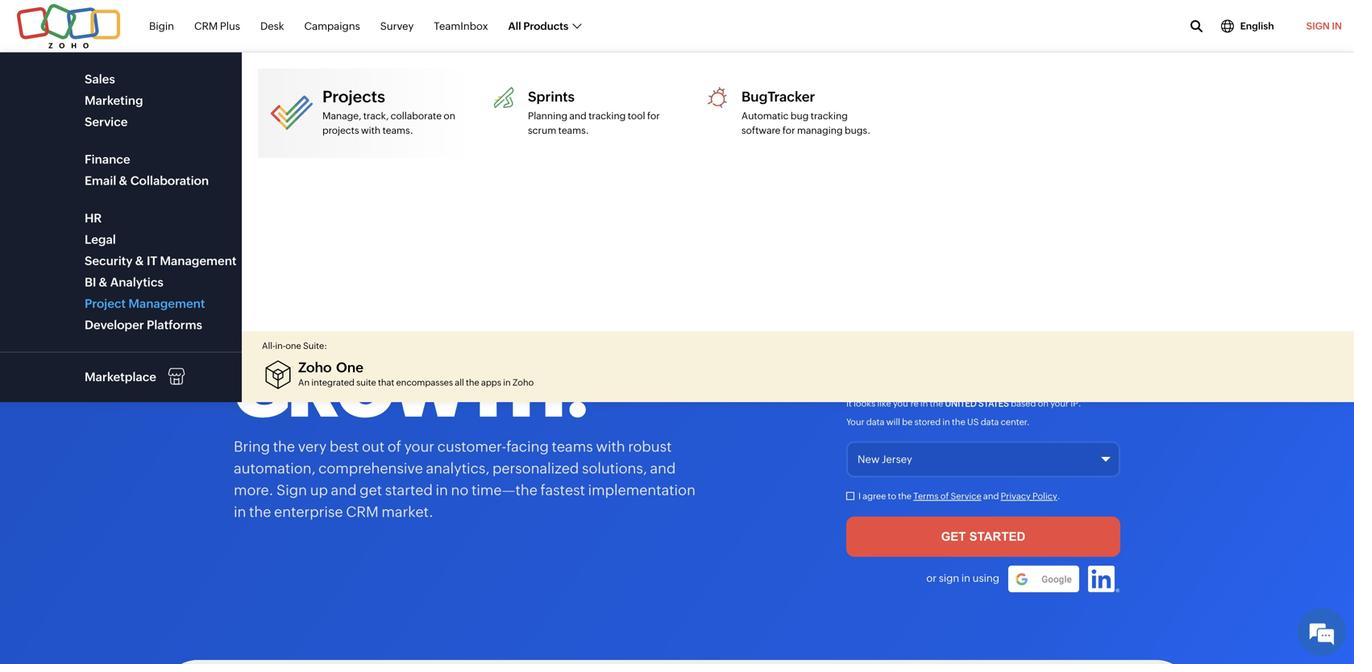 Task type: vqa. For each thing, say whether or not it's contained in the screenshot.
More
no



Task type: locate. For each thing, give the bounding box(es) containing it.
1 vertical spatial service
[[951, 491, 981, 501]]

i
[[858, 491, 861, 501]]

on inside projects manage, track, collaborate on projects with teams.
[[444, 110, 455, 121]]

with
[[361, 125, 381, 136], [596, 438, 625, 455]]

crm left plus
[[194, 20, 218, 32]]

your for you're
[[1050, 399, 1069, 409]]

management up platforms
[[128, 297, 205, 311]]

facing
[[506, 438, 549, 455]]

0 horizontal spatial teams.
[[383, 125, 413, 136]]

& right email
[[119, 174, 128, 188]]

teams. down planning
[[558, 125, 589, 136]]

1 vertical spatial your
[[404, 438, 434, 455]]

service down marketing
[[85, 115, 128, 129]]

for inside bugtracker automatic bug tracking software for managing bugs.
[[782, 125, 795, 136]]

1 horizontal spatial crm
[[346, 504, 379, 520]]

planning
[[528, 110, 567, 121]]

teams. down collaborate at the top left of page
[[383, 125, 413, 136]]

& inside finance email & collaboration
[[119, 174, 128, 188]]

or sign in using
[[926, 572, 999, 584]]

in right apps
[[503, 378, 511, 388]]

all-in-one suite:
[[262, 341, 327, 351]]

management right "it"
[[160, 254, 237, 268]]

fastest
[[540, 482, 585, 499]]

0 horizontal spatial of
[[387, 438, 401, 455]]

sign
[[1306, 21, 1330, 31]]

1 horizontal spatial teams.
[[558, 125, 589, 136]]

0 horizontal spatial for
[[647, 110, 660, 121]]

tracking
[[589, 110, 626, 121], [811, 110, 848, 121]]

tracking inside bugtracker automatic bug tracking software for managing bugs.
[[811, 110, 848, 121]]

survey link
[[380, 11, 414, 41]]

desk link
[[260, 11, 284, 41]]

the up "your data will be stored in the us data center."
[[930, 399, 943, 409]]

for right the tool
[[647, 110, 660, 121]]

& right bi
[[99, 275, 108, 289]]

the up automation,
[[273, 438, 295, 455]]

your left ip
[[1050, 399, 1069, 409]]

of right out
[[387, 438, 401, 455]]

teams.
[[383, 125, 413, 136], [558, 125, 589, 136]]

in inside one an integrated suite that encompasses all the apps in zoho
[[503, 378, 511, 388]]

1 horizontal spatial data
[[981, 417, 999, 427]]

for
[[647, 110, 660, 121], [782, 125, 795, 136]]

for for sprints
[[647, 110, 660, 121]]

campaigns
[[304, 20, 360, 32]]

be
[[902, 417, 913, 427]]

service right terms
[[951, 491, 981, 501]]

terms
[[913, 491, 939, 501]]

privacy
[[1001, 491, 1031, 501]]

project
[[85, 297, 126, 311]]

1 vertical spatial crm
[[346, 504, 379, 520]]

and down robust
[[650, 460, 676, 477]]

center.
[[1001, 417, 1030, 427]]

0 horizontal spatial on
[[444, 110, 455, 121]]

apps
[[481, 378, 501, 388]]

0 vertical spatial on
[[444, 110, 455, 121]]

your data will be stored in the us data center.
[[846, 417, 1030, 427]]

the right all
[[466, 378, 479, 388]]

1 horizontal spatial tracking
[[811, 110, 848, 121]]

1 horizontal spatial .
[[1078, 399, 1081, 409]]

started
[[385, 482, 433, 499]]

1 horizontal spatial of
[[940, 491, 949, 501]]

on
[[444, 110, 455, 121], [1038, 399, 1049, 409]]

sign
[[277, 482, 307, 499]]

0 horizontal spatial service
[[85, 115, 128, 129]]

1 horizontal spatial with
[[596, 438, 625, 455]]

1 vertical spatial .
[[1057, 491, 1060, 501]]

tracking up "managing"
[[811, 110, 848, 121]]

the left us
[[952, 417, 965, 427]]

teams. inside sprints planning and tracking tool for scrum teams.
[[558, 125, 589, 136]]

1 horizontal spatial &
[[119, 174, 128, 188]]

suite:
[[303, 341, 327, 351]]

management
[[160, 254, 237, 268], [128, 297, 205, 311]]

1 vertical spatial for
[[782, 125, 795, 136]]

1 vertical spatial with
[[596, 438, 625, 455]]

marketing
[[85, 93, 143, 108]]

analytics,
[[426, 460, 489, 477]]

1 horizontal spatial your
[[1050, 399, 1069, 409]]

1 horizontal spatial for
[[782, 125, 795, 136]]

us
[[967, 417, 979, 427]]

in
[[503, 378, 511, 388], [920, 399, 928, 409], [943, 417, 950, 427], [436, 482, 448, 499], [234, 504, 246, 520], [962, 572, 970, 584]]

0 horizontal spatial data
[[866, 417, 885, 427]]

track,
[[363, 110, 389, 121]]

managing
[[797, 125, 843, 136]]

your up analytics,
[[404, 438, 434, 455]]

security
[[85, 254, 133, 268]]

sign in link
[[1294, 10, 1354, 42]]

with inside "superfast work. steadfast growth. bring the very best out of your customer-facing teams with robust automation, comprehensive analytics, personalized solutions, and more. sign up and get started in no time—the fastest implementation in the enterprise crm market."
[[596, 438, 625, 455]]

tracking left the tool
[[589, 110, 626, 121]]

automatic
[[742, 110, 789, 121]]

and
[[569, 110, 587, 121], [650, 460, 676, 477], [331, 482, 357, 499], [983, 491, 999, 501]]

.
[[1078, 399, 1081, 409], [1057, 491, 1060, 501]]

on right collaborate at the top left of page
[[444, 110, 455, 121]]

0 horizontal spatial your
[[404, 438, 434, 455]]

of
[[387, 438, 401, 455], [940, 491, 949, 501]]

all products link
[[508, 11, 581, 41]]

2 teams. from the left
[[558, 125, 589, 136]]

0 vertical spatial your
[[1050, 399, 1069, 409]]

tracking inside sprints planning and tracking tool for scrum teams.
[[589, 110, 626, 121]]

1 vertical spatial &
[[135, 254, 144, 268]]

0 vertical spatial for
[[647, 110, 660, 121]]

it
[[147, 254, 157, 268]]

. right based
[[1078, 399, 1081, 409]]

in
[[1332, 21, 1342, 31]]

data right us
[[981, 417, 999, 427]]

on right based
[[1038, 399, 1049, 409]]

1 horizontal spatial service
[[951, 491, 981, 501]]

2 tracking from the left
[[811, 110, 848, 121]]

0 vertical spatial crm
[[194, 20, 218, 32]]

0 horizontal spatial with
[[361, 125, 381, 136]]

comprehensive
[[318, 460, 423, 477]]

data left will
[[866, 417, 885, 427]]

for down "bug"
[[782, 125, 795, 136]]

with down track,
[[361, 125, 381, 136]]

one an integrated suite that encompasses all the apps in zoho
[[298, 359, 534, 388]]

crm down get
[[346, 504, 379, 520]]

1 vertical spatial management
[[128, 297, 205, 311]]

bigin
[[149, 20, 174, 32]]

bug
[[791, 110, 809, 121]]

like
[[877, 399, 891, 409]]

0 horizontal spatial &
[[99, 275, 108, 289]]

plus
[[220, 20, 240, 32]]

None submit
[[846, 517, 1120, 557]]

one
[[336, 359, 364, 375]]

with up solutions,
[[596, 438, 625, 455]]

0 vertical spatial with
[[361, 125, 381, 136]]

bugtracker
[[742, 89, 815, 104]]

0 vertical spatial &
[[119, 174, 128, 188]]

steadfast
[[234, 284, 654, 368]]

your inside "superfast work. steadfast growth. bring the very best out of your customer-facing teams with robust automation, comprehensive analytics, personalized solutions, and more. sign up and get started in no time—the fastest implementation in the enterprise crm market."
[[404, 438, 434, 455]]

1 teams. from the left
[[383, 125, 413, 136]]

2 horizontal spatial &
[[135, 254, 144, 268]]

1 tracking from the left
[[589, 110, 626, 121]]

1 vertical spatial on
[[1038, 399, 1049, 409]]

2 vertical spatial &
[[99, 275, 108, 289]]

0 horizontal spatial tracking
[[589, 110, 626, 121]]

looks
[[854, 399, 875, 409]]

legal
[[85, 233, 116, 247]]

0 horizontal spatial crm
[[194, 20, 218, 32]]

in down more.
[[234, 504, 246, 520]]

and right planning
[[569, 110, 587, 121]]

0 vertical spatial of
[[387, 438, 401, 455]]

developer
[[85, 318, 144, 332]]

0 vertical spatial service
[[85, 115, 128, 129]]

. right privacy
[[1057, 491, 1060, 501]]

& left "it"
[[135, 254, 144, 268]]

desk
[[260, 20, 284, 32]]

of right terms
[[940, 491, 949, 501]]

for inside sprints planning and tracking tool for scrum teams.
[[647, 110, 660, 121]]

in left no
[[436, 482, 448, 499]]

teams. inside projects manage, track, collaborate on projects with teams.
[[383, 125, 413, 136]]

tracking for sprints
[[589, 110, 626, 121]]

out
[[362, 438, 385, 455]]

encompasses
[[396, 378, 453, 388]]

with inside projects manage, track, collaborate on projects with teams.
[[361, 125, 381, 136]]



Task type: describe. For each thing, give the bounding box(es) containing it.
scrum
[[528, 125, 556, 136]]

and right 'up'
[[331, 482, 357, 499]]

the down more.
[[249, 504, 271, 520]]

based
[[1011, 399, 1036, 409]]

zoho crm logo image
[[161, 62, 247, 98]]

implementation
[[588, 482, 696, 499]]

0 horizontal spatial .
[[1057, 491, 1060, 501]]

all-
[[262, 341, 275, 351]]

crm plus
[[194, 20, 240, 32]]

in right you're
[[920, 399, 928, 409]]

robust
[[628, 438, 672, 455]]

for for bugtracker
[[782, 125, 795, 136]]

campaigns link
[[304, 11, 360, 41]]

states
[[978, 399, 1009, 409]]

1 vertical spatial of
[[940, 491, 949, 501]]

teams
[[552, 438, 593, 455]]

in right stored
[[943, 417, 950, 427]]

up
[[310, 482, 328, 499]]

marketplace
[[85, 370, 156, 384]]

tool
[[628, 110, 645, 121]]

1 horizontal spatial on
[[1038, 399, 1049, 409]]

crm inside "superfast work. steadfast growth. bring the very best out of your customer-facing teams with robust automation, comprehensive analytics, personalized solutions, and more. sign up and get started in no time—the fastest implementation in the enterprise crm market."
[[346, 504, 379, 520]]

products
[[523, 20, 569, 32]]

using
[[973, 572, 999, 584]]

bugtracker automatic bug tracking software for managing bugs.
[[742, 89, 871, 136]]

teams. for projects
[[383, 125, 413, 136]]

crm plus link
[[194, 11, 240, 41]]

your
[[846, 417, 864, 427]]

customer-
[[437, 438, 506, 455]]

sprints
[[528, 89, 575, 104]]

superfast work. steadfast growth. bring the very best out of your customer-facing teams with robust automation, comprehensive analytics, personalized solutions, and more. sign up and get started in no time—the fastest implementation in the enterprise crm market.
[[234, 154, 696, 520]]

solutions,
[[582, 460, 647, 477]]

the right to
[[898, 491, 912, 501]]

market.
[[382, 504, 434, 520]]

personalized
[[492, 460, 579, 477]]

0 vertical spatial management
[[160, 254, 237, 268]]

projects
[[322, 87, 385, 106]]

united
[[945, 399, 977, 409]]

finance email & collaboration
[[85, 152, 209, 188]]

all
[[455, 378, 464, 388]]

hr legal security & it management bi & analytics project management developer platforms
[[85, 211, 237, 332]]

bi
[[85, 275, 96, 289]]

manage,
[[322, 110, 361, 121]]

survey
[[380, 20, 414, 32]]

all products
[[508, 20, 569, 32]]

your for growth.
[[404, 438, 434, 455]]

integrated
[[311, 378, 355, 388]]

get
[[360, 482, 382, 499]]

will
[[886, 417, 900, 427]]

i agree to the terms of service and privacy policy .
[[858, 491, 1060, 501]]

hr
[[85, 211, 102, 225]]

it
[[846, 399, 852, 409]]

growth.
[[234, 349, 588, 433]]

teams. for sprints
[[558, 125, 589, 136]]

you're
[[893, 399, 919, 409]]

service inside sales marketing service
[[85, 115, 128, 129]]

all
[[508, 20, 521, 32]]

sign in
[[1306, 21, 1342, 31]]

email
[[85, 174, 116, 188]]

policy
[[1033, 491, 1057, 501]]

ip
[[1071, 399, 1078, 409]]

0 vertical spatial .
[[1078, 399, 1081, 409]]

in right 'sign'
[[962, 572, 970, 584]]

1 data from the left
[[866, 417, 885, 427]]

projects manage, track, collaborate on projects with teams.
[[322, 87, 455, 136]]

privacy policy link
[[1001, 491, 1057, 501]]

and inside sprints planning and tracking tool for scrum teams.
[[569, 110, 587, 121]]

no
[[451, 482, 469, 499]]

best
[[330, 438, 359, 455]]

finance
[[85, 152, 130, 166]]

of inside "superfast work. steadfast growth. bring the very best out of your customer-facing teams with robust automation, comprehensive analytics, personalized solutions, and more. sign up and get started in no time—the fastest implementation in the enterprise crm market."
[[387, 438, 401, 455]]

one
[[286, 341, 301, 351]]

suite
[[356, 378, 376, 388]]

and left privacy
[[983, 491, 999, 501]]

bring
[[234, 438, 270, 455]]

analytics
[[110, 275, 163, 289]]

an
[[298, 378, 310, 388]]

bugs.
[[845, 125, 871, 136]]

sign
[[939, 572, 959, 584]]

or
[[926, 572, 937, 584]]

sales
[[85, 72, 115, 86]]

it looks like you're in the united states based on your ip .
[[846, 399, 1081, 409]]

sprints planning and tracking tool for scrum teams.
[[528, 89, 660, 136]]

stored
[[914, 417, 941, 427]]

superfast
[[234, 154, 653, 237]]

2 data from the left
[[981, 417, 999, 427]]

to
[[888, 491, 896, 501]]

in-
[[275, 341, 286, 351]]

zoho
[[512, 378, 534, 388]]

the inside one an integrated suite that encompasses all the apps in zoho
[[466, 378, 479, 388]]

teaminbox
[[434, 20, 488, 32]]

enterprise
[[274, 504, 343, 520]]

terms of service link
[[913, 491, 981, 501]]

sales marketing service
[[85, 72, 143, 129]]

agree
[[863, 491, 886, 501]]

that
[[378, 378, 394, 388]]

tracking for bugtracker
[[811, 110, 848, 121]]

teaminbox link
[[434, 11, 488, 41]]

platforms
[[147, 318, 202, 332]]

bigin link
[[149, 11, 174, 41]]

software
[[742, 125, 781, 136]]



